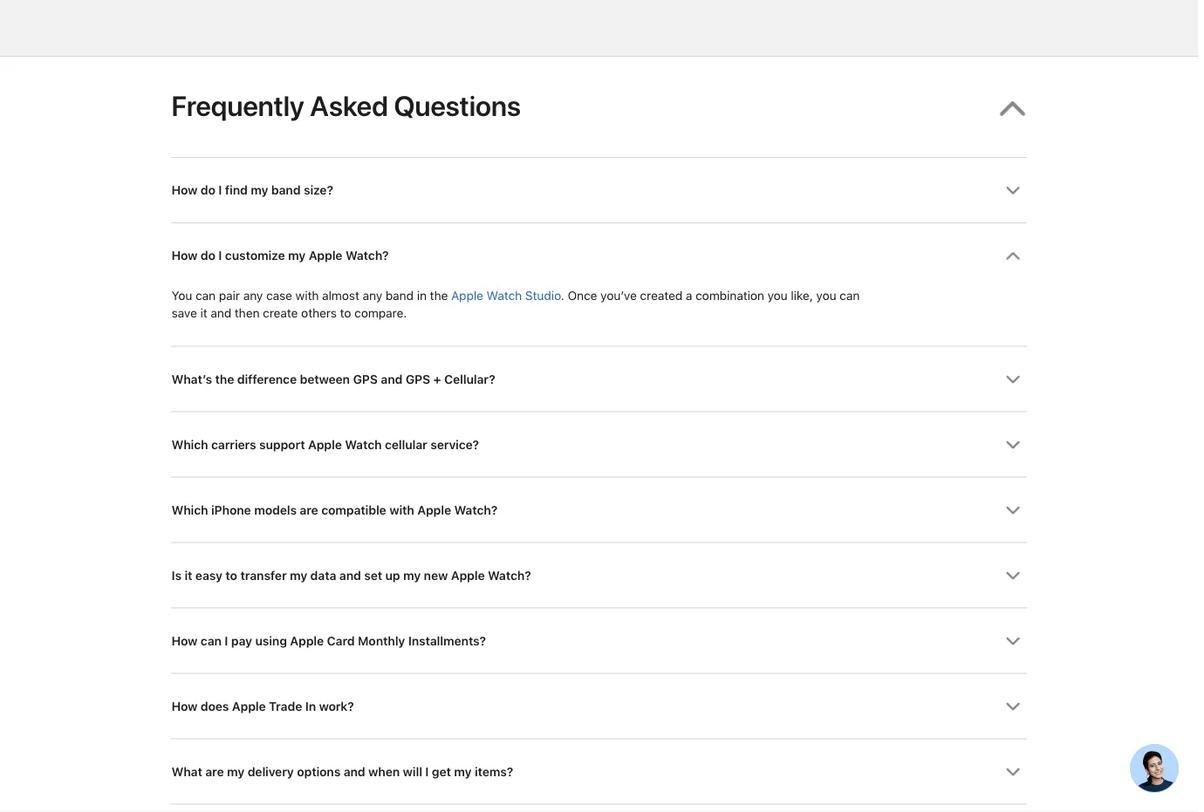 Task type: vqa. For each thing, say whether or not it's contained in the screenshot.
schedule
no



Task type: locate. For each thing, give the bounding box(es) containing it.
with
[[296, 289, 319, 303], [390, 503, 414, 518]]

chevrondown image inside what's the difference between gps and gps + cellular? dropdown button
[[1006, 373, 1021, 388]]

i left "customize"
[[219, 249, 222, 264]]

my
[[251, 183, 268, 198], [288, 249, 306, 264], [290, 569, 307, 584], [403, 569, 421, 584], [227, 765, 245, 780], [454, 765, 472, 780]]

1 do from the top
[[201, 183, 216, 198]]

any up the then on the left of page
[[243, 289, 263, 303]]

the right what's
[[215, 372, 234, 387]]

in
[[417, 289, 427, 303]]

support
[[259, 438, 305, 453]]

chevrondown image inside what are my delivery options and when will i get my items? dropdown button
[[1006, 766, 1021, 781]]

1 vertical spatial which
[[172, 503, 208, 518]]

2 do from the top
[[201, 249, 216, 264]]

1 horizontal spatial watch
[[487, 289, 522, 303]]

apple right in
[[451, 289, 484, 303]]

installments?
[[408, 634, 486, 649]]

how left 'does'
[[172, 700, 198, 715]]

0 horizontal spatial it
[[185, 569, 192, 584]]

it right save
[[200, 306, 207, 321]]

1 vertical spatial watch?
[[454, 503, 498, 518]]

2 how from the top
[[172, 249, 198, 264]]

0 vertical spatial the
[[430, 289, 448, 303]]

1 horizontal spatial to
[[340, 306, 351, 321]]

chevrondown image inside the 'how do i customize my apple watch?' dropdown button
[[1006, 249, 1021, 264]]

do left "customize"
[[201, 249, 216, 264]]

0 horizontal spatial band
[[271, 183, 301, 198]]

apple inside which carriers support apple watch cellular service? dropdown button
[[308, 438, 342, 453]]

and left +
[[381, 372, 403, 387]]

are right what
[[205, 765, 224, 780]]

how for how do i customize my apple watch?
[[172, 249, 198, 264]]

i inside what are my delivery options and when will i get my items? dropdown button
[[426, 765, 429, 780]]

4 chevrondown image from the top
[[1006, 438, 1021, 453]]

which
[[172, 438, 208, 453], [172, 503, 208, 518]]

can for you can pair any case with almost any band in the apple watch studio
[[196, 289, 216, 303]]

1 chevrondown image from the top
[[1006, 184, 1021, 199]]

monthly
[[358, 634, 405, 649]]

watch left the studio
[[487, 289, 522, 303]]

1 vertical spatial it
[[185, 569, 192, 584]]

1 horizontal spatial gps
[[406, 372, 431, 387]]

service?
[[431, 438, 479, 453]]

i left the get
[[426, 765, 429, 780]]

1 horizontal spatial are
[[300, 503, 318, 518]]

with up others at the top left
[[296, 289, 319, 303]]

1 horizontal spatial any
[[363, 289, 382, 303]]

apple left card
[[290, 634, 324, 649]]

what's
[[172, 372, 212, 387]]

watch? down service?
[[454, 503, 498, 518]]

0 horizontal spatial with
[[296, 289, 319, 303]]

and down pair on the left of page
[[211, 306, 231, 321]]

1 vertical spatial are
[[205, 765, 224, 780]]

apple right support
[[308, 438, 342, 453]]

gps left +
[[406, 372, 431, 387]]

apple
[[309, 249, 343, 264], [451, 289, 484, 303], [308, 438, 342, 453], [418, 503, 451, 518], [451, 569, 485, 584], [290, 634, 324, 649], [232, 700, 266, 715]]

can inside dropdown button
[[201, 634, 222, 649]]

which inside which carriers support apple watch cellular service? dropdown button
[[172, 438, 208, 453]]

how can i pay using apple card monthly installments? button
[[172, 609, 1027, 674]]

what's the difference between gps and gps + cellular? button
[[172, 348, 1027, 412]]

do for frequently
[[201, 183, 216, 198]]

0 horizontal spatial watch
[[345, 438, 382, 453]]

with right "compatible"
[[390, 503, 414, 518]]

get
[[432, 765, 451, 780]]

which inside which iphone models are compatible with apple watch? dropdown button
[[172, 503, 208, 518]]

band left in
[[386, 289, 414, 303]]

pay
[[231, 634, 252, 649]]

does
[[201, 700, 229, 715]]

do for how
[[201, 249, 216, 264]]

can right "like,"
[[840, 289, 860, 303]]

how do i customize my apple watch? button
[[172, 224, 1027, 288]]

i left pay
[[225, 634, 228, 649]]

watch left cellular in the bottom of the page
[[345, 438, 382, 453]]

2 chevrondown image from the top
[[1006, 569, 1021, 584]]

0 horizontal spatial you
[[768, 289, 788, 303]]

with inside list item
[[296, 289, 319, 303]]

it right is
[[185, 569, 192, 584]]

0 vertical spatial to
[[340, 306, 351, 321]]

0 vertical spatial band
[[271, 183, 301, 198]]

0 vertical spatial which
[[172, 438, 208, 453]]

chevrondown image
[[1006, 184, 1021, 199], [1006, 249, 1021, 264], [1006, 373, 1021, 388], [1006, 438, 1021, 453], [1006, 635, 1021, 650]]

you right "like,"
[[817, 289, 837, 303]]

2 any from the left
[[363, 289, 382, 303]]

it inside . once you've created a combination you like, you can save it and then create others to compare.
[[200, 306, 207, 321]]

the inside dropdown button
[[215, 372, 234, 387]]

apple up new
[[418, 503, 451, 518]]

0 vertical spatial watch?
[[346, 249, 389, 264]]

are inside dropdown button
[[205, 765, 224, 780]]

2 chevrondown image from the top
[[1006, 249, 1021, 264]]

you
[[768, 289, 788, 303], [817, 289, 837, 303]]

chevrondown image inside how can i pay using apple card monthly installments? dropdown button
[[1006, 635, 1021, 650]]

5 chevrondown image from the top
[[1006, 635, 1021, 650]]

1 horizontal spatial it
[[200, 306, 207, 321]]

combination
[[696, 289, 765, 303]]

which for which iphone models are compatible with apple watch?
[[172, 503, 208, 518]]

in
[[305, 700, 316, 715]]

you left "like,"
[[768, 289, 788, 303]]

which left the carriers
[[172, 438, 208, 453]]

cellular?
[[444, 372, 496, 387]]

watch
[[487, 289, 522, 303], [345, 438, 382, 453]]

which carriers support apple watch cellular service?
[[172, 438, 479, 453]]

to down almost
[[340, 306, 351, 321]]

between
[[300, 372, 350, 387]]

i inside how do i find my band size? dropdown button
[[219, 183, 222, 198]]

list
[[172, 158, 1027, 813]]

0 horizontal spatial any
[[243, 289, 263, 303]]

chevrondown image for how do i find my band size?
[[1006, 184, 1021, 199]]

0 horizontal spatial the
[[215, 372, 234, 387]]

4 how from the top
[[172, 700, 198, 715]]

are right models
[[300, 503, 318, 518]]

0 vertical spatial it
[[200, 306, 207, 321]]

is it easy to transfer my data and set up my new apple watch?
[[172, 569, 531, 584]]

items?
[[475, 765, 514, 780]]

which for which carriers support apple watch cellular service?
[[172, 438, 208, 453]]

1 vertical spatial the
[[215, 372, 234, 387]]

1 which from the top
[[172, 438, 208, 453]]

i left find on the left top of page
[[219, 183, 222, 198]]

can right you
[[196, 289, 216, 303]]

chevrondown image for which carriers support apple watch cellular service?
[[1006, 438, 1021, 453]]

chevrondown image inside which iphone models are compatible with apple watch? dropdown button
[[1006, 504, 1021, 519]]

band left size?
[[271, 183, 301, 198]]

can
[[196, 289, 216, 303], [840, 289, 860, 303], [201, 634, 222, 649]]

1 horizontal spatial the
[[430, 289, 448, 303]]

how
[[172, 183, 198, 198], [172, 249, 198, 264], [172, 634, 198, 649], [172, 700, 198, 715]]

4 chevrondown image from the top
[[1006, 766, 1021, 781]]

1 vertical spatial with
[[390, 503, 414, 518]]

i for find
[[219, 183, 222, 198]]

list item containing how do i customize my apple watch?
[[172, 223, 1027, 347]]

i for pay
[[225, 634, 228, 649]]

0 vertical spatial are
[[300, 503, 318, 518]]

when
[[369, 765, 400, 780]]

a
[[686, 289, 693, 303]]

which left iphone
[[172, 503, 208, 518]]

with for compatible
[[390, 503, 414, 518]]

are
[[300, 503, 318, 518], [205, 765, 224, 780]]

gps
[[353, 372, 378, 387], [406, 372, 431, 387]]

3 chevrondown image from the top
[[1006, 373, 1021, 388]]

1 vertical spatial watch
[[345, 438, 382, 453]]

the inside list item
[[430, 289, 448, 303]]

how left pay
[[172, 634, 198, 649]]

apple watch studio link
[[451, 289, 561, 303]]

3 how from the top
[[172, 634, 198, 649]]

it
[[200, 306, 207, 321], [185, 569, 192, 584]]

i inside the 'how do i customize my apple watch?' dropdown button
[[219, 249, 222, 264]]

and left when
[[344, 765, 365, 780]]

frequently asked questions
[[172, 89, 521, 123]]

1 how from the top
[[172, 183, 198, 198]]

3 chevrondown image from the top
[[1006, 700, 1021, 715]]

0 horizontal spatial gps
[[353, 372, 378, 387]]

band
[[271, 183, 301, 198], [386, 289, 414, 303]]

my right "customize"
[[288, 249, 306, 264]]

1 horizontal spatial band
[[386, 289, 414, 303]]

chevrondown image inside which carriers support apple watch cellular service? dropdown button
[[1006, 438, 1021, 453]]

chevrondown image for and
[[1006, 569, 1021, 584]]

1 vertical spatial to
[[226, 569, 237, 584]]

do
[[201, 183, 216, 198], [201, 249, 216, 264]]

i inside how can i pay using apple card monthly installments? dropdown button
[[225, 634, 228, 649]]

chevrondown image
[[1006, 504, 1021, 519], [1006, 569, 1021, 584], [1006, 700, 1021, 715], [1006, 766, 1021, 781]]

up
[[386, 569, 400, 584]]

you've
[[601, 289, 637, 303]]

create
[[263, 306, 298, 321]]

can left pay
[[201, 634, 222, 649]]

the right in
[[430, 289, 448, 303]]

1 horizontal spatial with
[[390, 503, 414, 518]]

carriers
[[211, 438, 256, 453]]

1 chevrondown image from the top
[[1006, 504, 1021, 519]]

set
[[364, 569, 382, 584]]

gps right between
[[353, 372, 378, 387]]

to
[[340, 306, 351, 321], [226, 569, 237, 584]]

0 horizontal spatial to
[[226, 569, 237, 584]]

how for how do i find my band size?
[[172, 183, 198, 198]]

2 which from the top
[[172, 503, 208, 518]]

i
[[219, 183, 222, 198], [219, 249, 222, 264], [225, 634, 228, 649], [426, 765, 429, 780]]

frequently
[[172, 89, 305, 123]]

with inside dropdown button
[[390, 503, 414, 518]]

are inside dropdown button
[[300, 503, 318, 518]]

apple right new
[[451, 569, 485, 584]]

chevrondown image inside how do i find my band size? dropdown button
[[1006, 184, 1021, 199]]

to inside is it easy to transfer my data and set up my new apple watch? dropdown button
[[226, 569, 237, 584]]

compatible
[[321, 503, 386, 518]]

0 vertical spatial with
[[296, 289, 319, 303]]

chevrondown image for watch?
[[1006, 504, 1021, 519]]

0 horizontal spatial are
[[205, 765, 224, 780]]

any up 'compare.'
[[363, 289, 382, 303]]

and inside . once you've created a combination you like, you can save it and then create others to compare.
[[211, 306, 231, 321]]

to right easy
[[226, 569, 237, 584]]

apple inside is it easy to transfer my data and set up my new apple watch? dropdown button
[[451, 569, 485, 584]]

do left find on the left top of page
[[201, 183, 216, 198]]

the
[[430, 289, 448, 303], [215, 372, 234, 387]]

watch? right new
[[488, 569, 531, 584]]

apple right 'does'
[[232, 700, 266, 715]]

using
[[255, 634, 287, 649]]

how for how can i pay using apple card monthly installments?
[[172, 634, 198, 649]]

1 horizontal spatial you
[[817, 289, 837, 303]]

apple up almost
[[309, 249, 343, 264]]

find
[[225, 183, 248, 198]]

chevrondown image for what's the difference between gps and gps + cellular?
[[1006, 373, 1021, 388]]

how left find on the left top of page
[[172, 183, 198, 198]]

chevrondown image for how do i customize my apple watch?
[[1006, 249, 1021, 264]]

+
[[434, 372, 441, 387]]

how do i find my band size?
[[172, 183, 333, 198]]

watch?
[[346, 249, 389, 264], [454, 503, 498, 518], [488, 569, 531, 584]]

1 vertical spatial do
[[201, 249, 216, 264]]

and
[[211, 306, 231, 321], [381, 372, 403, 387], [339, 569, 361, 584], [344, 765, 365, 780]]

watch? up you can pair any case with almost any band in the apple watch studio
[[346, 249, 389, 264]]

difference
[[237, 372, 297, 387]]

0 vertical spatial do
[[201, 183, 216, 198]]

list item
[[172, 223, 1027, 347]]

any
[[243, 289, 263, 303], [363, 289, 382, 303]]

how up you
[[172, 249, 198, 264]]

chevrondown image inside is it easy to transfer my data and set up my new apple watch? dropdown button
[[1006, 569, 1021, 584]]

0 vertical spatial watch
[[487, 289, 522, 303]]

card
[[327, 634, 355, 649]]



Task type: describe. For each thing, give the bounding box(es) containing it.
which carriers support apple watch cellular service? button
[[172, 413, 1027, 478]]

how for how does apple trade in work?
[[172, 700, 198, 715]]

how can i pay using apple card monthly installments?
[[172, 634, 486, 649]]

size?
[[304, 183, 333, 198]]

models
[[254, 503, 297, 518]]

watch inside dropdown button
[[345, 438, 382, 453]]

cellular
[[385, 438, 428, 453]]

transfer
[[240, 569, 287, 584]]

chevrondown image for will
[[1006, 766, 1021, 781]]

how does apple trade in work? button
[[172, 675, 1027, 740]]

1 any from the left
[[243, 289, 263, 303]]

how do i find my band size? button
[[172, 158, 1027, 223]]

and left set
[[339, 569, 361, 584]]

watch? inside dropdown button
[[454, 503, 498, 518]]

band inside how do i find my band size? dropdown button
[[271, 183, 301, 198]]

once
[[568, 289, 598, 303]]

what are my delivery options and when will i get my items?
[[172, 765, 514, 780]]

chevrondown image for how can i pay using apple card monthly installments?
[[1006, 635, 1021, 650]]

. once you've created a combination you like, you can save it and then create others to compare.
[[172, 289, 860, 321]]

which iphone models are compatible with apple watch?
[[172, 503, 498, 518]]

work?
[[319, 700, 354, 715]]

case
[[266, 289, 292, 303]]

easy
[[195, 569, 223, 584]]

it inside dropdown button
[[185, 569, 192, 584]]

is
[[172, 569, 182, 584]]

frequently asked questions button
[[172, 57, 1027, 158]]

almost
[[322, 289, 360, 303]]

you can pair any case with almost any band in the apple watch studio
[[172, 289, 561, 303]]

is it easy to transfer my data and set up my new apple watch? button
[[172, 544, 1027, 609]]

2 vertical spatial watch?
[[488, 569, 531, 584]]

with for case
[[296, 289, 319, 303]]

asked
[[310, 89, 389, 123]]

1 gps from the left
[[353, 372, 378, 387]]

compare.
[[355, 306, 407, 321]]

delivery
[[248, 765, 294, 780]]

data
[[311, 569, 336, 584]]

others
[[301, 306, 337, 321]]

studio
[[525, 289, 561, 303]]

2 you from the left
[[817, 289, 837, 303]]

created
[[640, 289, 683, 303]]

save
[[172, 306, 197, 321]]

my left delivery
[[227, 765, 245, 780]]

i for customize
[[219, 249, 222, 264]]

what
[[172, 765, 202, 780]]

my right up
[[403, 569, 421, 584]]

will
[[403, 765, 422, 780]]

new
[[424, 569, 448, 584]]

2 gps from the left
[[406, 372, 431, 387]]

iphone
[[211, 503, 251, 518]]

my right find on the left top of page
[[251, 183, 268, 198]]

my right the get
[[454, 765, 472, 780]]

1 you from the left
[[768, 289, 788, 303]]

then
[[235, 306, 260, 321]]

which iphone models are compatible with apple watch? button
[[172, 478, 1027, 543]]

options
[[297, 765, 341, 780]]

chevrondown image inside how does apple trade in work? dropdown button
[[1006, 700, 1021, 715]]

pair
[[219, 289, 240, 303]]

list containing how do i find my band size?
[[172, 158, 1027, 813]]

1 vertical spatial band
[[386, 289, 414, 303]]

apple inside how does apple trade in work? dropdown button
[[232, 700, 266, 715]]

to inside . once you've created a combination you like, you can save it and then create others to compare.
[[340, 306, 351, 321]]

how does apple trade in work?
[[172, 700, 354, 715]]

apple inside how can i pay using apple card monthly installments? dropdown button
[[290, 634, 324, 649]]

you
[[172, 289, 192, 303]]

customize
[[225, 249, 285, 264]]

my left data
[[290, 569, 307, 584]]

what are my delivery options and when will i get my items? button
[[172, 740, 1027, 805]]

apple inside the 'how do i customize my apple watch?' dropdown button
[[309, 249, 343, 264]]

can inside . once you've created a combination you like, you can save it and then create others to compare.
[[840, 289, 860, 303]]

trade
[[269, 700, 302, 715]]

can for how can i pay using apple card monthly installments?
[[201, 634, 222, 649]]

how do i customize my apple watch?
[[172, 249, 389, 264]]

questions
[[394, 89, 521, 123]]

apple inside which iphone models are compatible with apple watch? dropdown button
[[418, 503, 451, 518]]

.
[[561, 289, 565, 303]]

what's the difference between gps and gps + cellular?
[[172, 372, 496, 387]]

like,
[[791, 289, 813, 303]]



